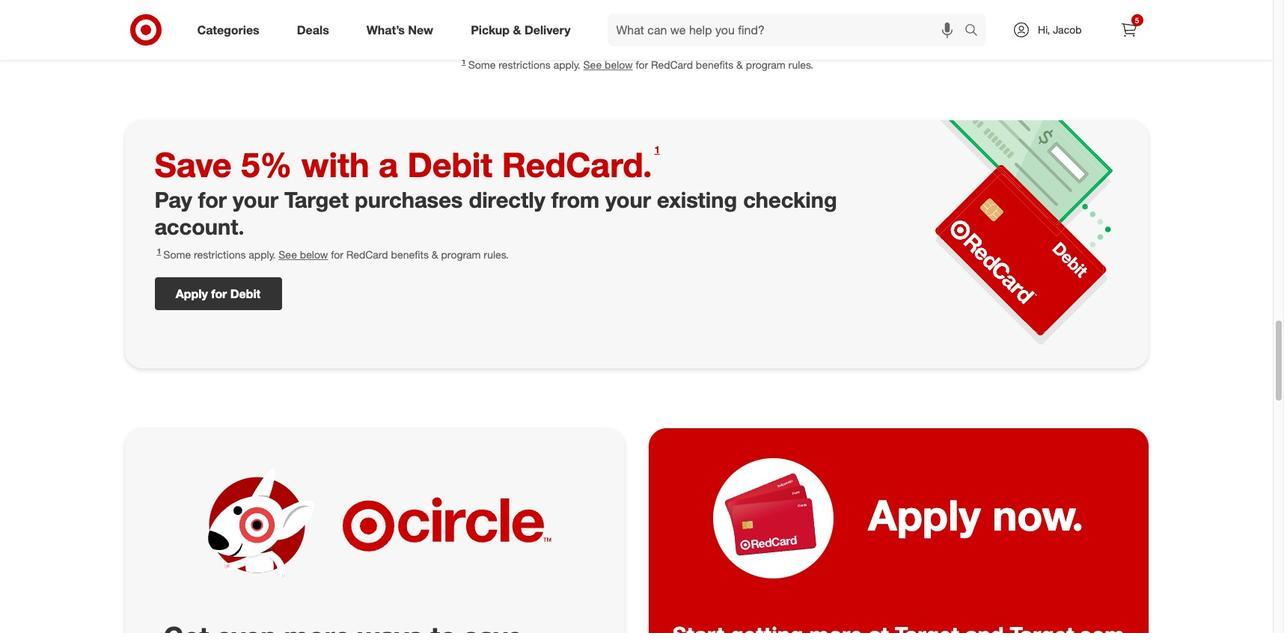 Task type: locate. For each thing, give the bounding box(es) containing it.
1 vertical spatial apply.
[[249, 248, 276, 261]]

apply for debit
[[176, 287, 261, 302]]

1 down the pickup & delivery link
[[462, 57, 466, 66]]

0 vertical spatial restrictions
[[499, 58, 551, 71]]

rules. down pay for your target purchases directly from your existing checking account.
[[484, 248, 509, 261]]

What can we help you find? suggestions appear below search field
[[607, 13, 969, 46]]

0 horizontal spatial &
[[432, 248, 438, 261]]

see
[[583, 58, 602, 71], [279, 248, 297, 261]]

1 vertical spatial rules.
[[484, 248, 509, 261]]

restrictions down account.
[[194, 248, 246, 261]]

1 vertical spatial program
[[441, 248, 481, 261]]

0 horizontal spatial apply.
[[249, 248, 276, 261]]

0 vertical spatial redcard
[[651, 58, 693, 71]]

what's new link
[[354, 13, 452, 46]]

redcard
[[651, 58, 693, 71], [346, 248, 388, 261]]

1 vertical spatial &
[[737, 58, 743, 71]]

1 up existing
[[654, 144, 660, 156]]

hi, jacob
[[1038, 23, 1082, 36]]

1 vertical spatial see
[[279, 248, 297, 261]]

existing
[[657, 186, 737, 213]]

0 horizontal spatial apply
[[176, 287, 208, 302]]

rules.
[[789, 58, 814, 71], [484, 248, 509, 261]]

1 vertical spatial benefits
[[391, 248, 429, 261]]

0 horizontal spatial restrictions
[[194, 248, 246, 261]]

0 vertical spatial see
[[583, 58, 602, 71]]

1 horizontal spatial your
[[606, 186, 651, 213]]

1 horizontal spatial some
[[468, 58, 496, 71]]

1 horizontal spatial &
[[513, 22, 521, 37]]

your right from
[[606, 186, 651, 213]]

search button
[[958, 13, 994, 49]]

& down what can we help you find? suggestions appear below search field
[[737, 58, 743, 71]]

apply for apply now.
[[868, 490, 981, 541]]

debit
[[407, 144, 493, 185], [230, 287, 261, 302]]

some down account.
[[163, 248, 191, 261]]

for inside pay for your target purchases directly from your existing checking account.
[[198, 186, 227, 213]]

apply.
[[554, 58, 581, 71], [249, 248, 276, 261]]

0 vertical spatial below
[[605, 58, 633, 71]]

restrictions
[[499, 58, 551, 71], [194, 248, 246, 261]]

hi,
[[1038, 23, 1050, 36]]

1 horizontal spatial apply.
[[554, 58, 581, 71]]

1 horizontal spatial restrictions
[[499, 58, 551, 71]]

1 horizontal spatial see
[[583, 58, 602, 71]]

rules. down what can we help you find? suggestions appear below search field
[[789, 58, 814, 71]]

some down pickup on the left
[[468, 58, 496, 71]]

1
[[462, 57, 466, 66], [654, 144, 660, 156], [157, 247, 161, 256]]

1 vertical spatial restrictions
[[194, 248, 246, 261]]

redcards image
[[725, 466, 822, 563]]

1 vertical spatial debit
[[230, 287, 261, 302]]

2 vertical spatial &
[[432, 248, 438, 261]]

1 inside the save 5% with a debit redcard. 1
[[654, 144, 660, 156]]

& right pickup on the left
[[513, 22, 521, 37]]

5
[[1135, 16, 1139, 25]]

program
[[746, 58, 786, 71], [441, 248, 481, 261]]

1 horizontal spatial program
[[746, 58, 786, 71]]

apply
[[176, 287, 208, 302], [868, 490, 981, 541]]

0 horizontal spatial debit
[[230, 287, 261, 302]]

1 some restrictions apply. see below for redcard benefits & program rules.
[[462, 57, 814, 71], [157, 247, 509, 261]]

apply. up apply for debit
[[249, 248, 276, 261]]

pickup & delivery
[[471, 22, 571, 37]]

1 vertical spatial some
[[163, 248, 191, 261]]

0 horizontal spatial redcard
[[346, 248, 388, 261]]

1 horizontal spatial 1
[[462, 57, 466, 66]]

1 vertical spatial 1 some restrictions apply. see below for redcard benefits & program rules.
[[157, 247, 509, 261]]

1 horizontal spatial debit
[[407, 144, 493, 185]]

some
[[468, 58, 496, 71], [163, 248, 191, 261]]

with
[[301, 144, 369, 185]]

0 horizontal spatial your
[[233, 186, 278, 213]]

0 horizontal spatial below
[[300, 248, 328, 261]]

0 horizontal spatial rules.
[[484, 248, 509, 261]]

apply. down delivery
[[554, 58, 581, 71]]

debit inside the save 5% with a debit redcard. 1
[[407, 144, 493, 185]]

1 horizontal spatial rules.
[[789, 58, 814, 71]]

2 horizontal spatial 1
[[654, 144, 660, 156]]

1 horizontal spatial redcard
[[651, 58, 693, 71]]

0 vertical spatial debit
[[407, 144, 493, 185]]

pay for your target purchases directly from your existing checking account.
[[155, 186, 837, 240]]

benefits
[[696, 58, 734, 71], [391, 248, 429, 261]]

0 vertical spatial apply.
[[554, 58, 581, 71]]

your
[[233, 186, 278, 213], [606, 186, 651, 213]]

0 vertical spatial program
[[746, 58, 786, 71]]

your down 5%
[[233, 186, 278, 213]]

from
[[551, 186, 599, 213]]

now.
[[993, 490, 1084, 541]]

purchases
[[355, 186, 463, 213]]

save
[[155, 144, 232, 185]]

5 link
[[1113, 13, 1146, 46]]

0 vertical spatial benefits
[[696, 58, 734, 71]]

1 vertical spatial apply
[[868, 490, 981, 541]]

program down what can we help you find? suggestions appear below search field
[[746, 58, 786, 71]]

for
[[636, 58, 648, 71], [198, 186, 227, 213], [331, 248, 343, 261], [211, 287, 227, 302]]

0 horizontal spatial program
[[441, 248, 481, 261]]

2 your from the left
[[606, 186, 651, 213]]

&
[[513, 22, 521, 37], [737, 58, 743, 71], [432, 248, 438, 261]]

below
[[605, 58, 633, 71], [300, 248, 328, 261]]

pickup
[[471, 22, 510, 37]]

2 horizontal spatial &
[[737, 58, 743, 71]]

1 down account.
[[157, 247, 161, 256]]

apply now.
[[868, 490, 1084, 541]]

0 vertical spatial apply
[[176, 287, 208, 302]]

1 vertical spatial 1
[[654, 144, 660, 156]]

0 vertical spatial rules.
[[789, 58, 814, 71]]

& down purchases
[[432, 248, 438, 261]]

directly
[[469, 186, 545, 213]]

pickup & delivery link
[[458, 13, 589, 46]]

1 horizontal spatial apply
[[868, 490, 981, 541]]

program down pay for your target purchases directly from your existing checking account.
[[441, 248, 481, 261]]

restrictions down the pickup & delivery link
[[499, 58, 551, 71]]

categories
[[197, 22, 260, 37]]

2 vertical spatial 1
[[157, 247, 161, 256]]

circle bullseye dog image
[[197, 466, 317, 586]]

0 vertical spatial 1 some restrictions apply. see below for redcard benefits & program rules.
[[462, 57, 814, 71]]



Task type: describe. For each thing, give the bounding box(es) containing it.
jacob
[[1053, 23, 1082, 36]]

1 horizontal spatial benefits
[[696, 58, 734, 71]]

0 horizontal spatial some
[[163, 248, 191, 261]]

redcard debit graphic image
[[936, 120, 1113, 345]]

1 horizontal spatial below
[[605, 58, 633, 71]]

new
[[408, 22, 433, 37]]

target
[[284, 186, 349, 213]]

save 5% with a debit redcard. 1
[[155, 144, 660, 185]]

a
[[379, 144, 398, 185]]

search
[[958, 24, 994, 39]]

0 vertical spatial 1
[[462, 57, 466, 66]]

checking
[[743, 186, 837, 213]]

0 vertical spatial some
[[468, 58, 496, 71]]

0 vertical spatial &
[[513, 22, 521, 37]]

circle logo image
[[343, 458, 552, 593]]

0 horizontal spatial benefits
[[391, 248, 429, 261]]

deals
[[297, 22, 329, 37]]

account.
[[155, 213, 244, 240]]

apply for debit link
[[155, 278, 282, 311]]

1 vertical spatial below
[[300, 248, 328, 261]]

1 link
[[652, 144, 662, 161]]

0 horizontal spatial see
[[279, 248, 297, 261]]

0 horizontal spatial 1
[[157, 247, 161, 256]]

redcard.
[[502, 144, 652, 185]]

1 your from the left
[[233, 186, 278, 213]]

5%
[[241, 144, 292, 185]]

delivery
[[525, 22, 571, 37]]

what's
[[367, 22, 405, 37]]

categories link
[[184, 13, 278, 46]]

pay
[[155, 186, 192, 213]]

apply for apply for debit
[[176, 287, 208, 302]]

1 vertical spatial redcard
[[346, 248, 388, 261]]

what's new
[[367, 22, 433, 37]]

deals link
[[284, 13, 348, 46]]



Task type: vqa. For each thing, say whether or not it's contained in the screenshot.
the details on the left of page
no



